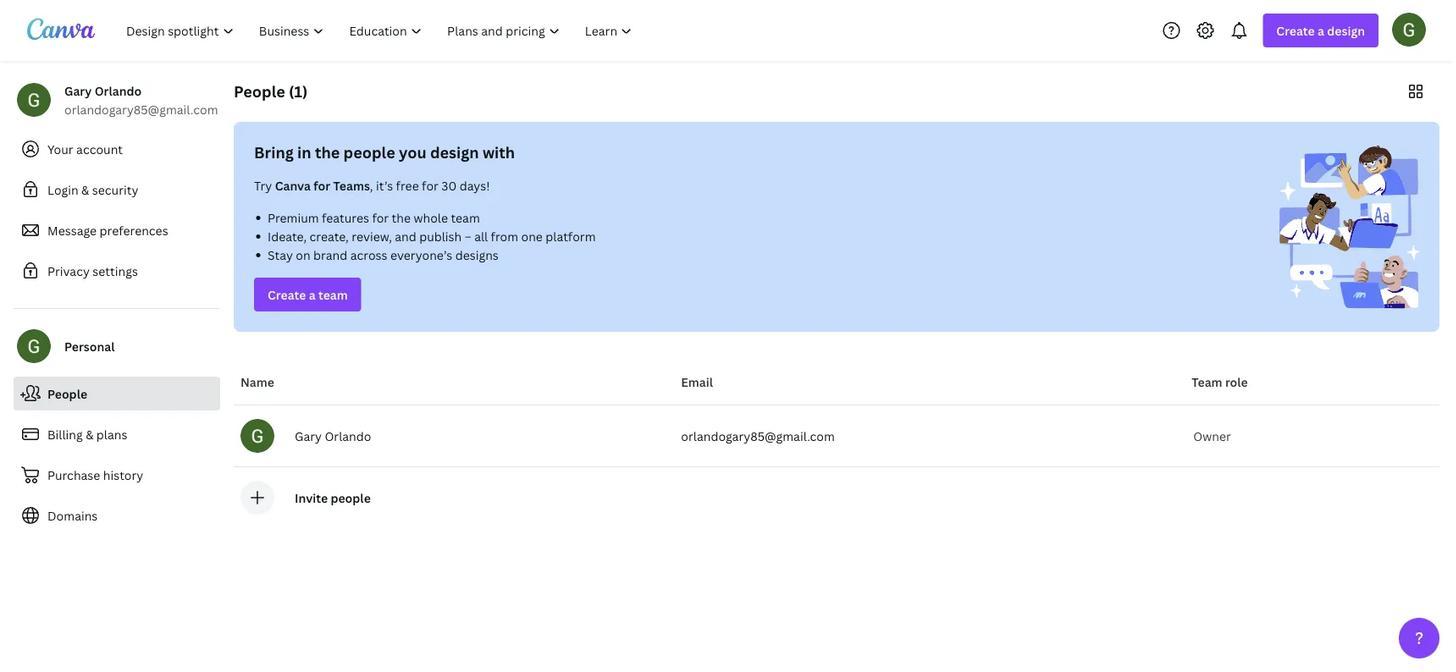 Task type: describe. For each thing, give the bounding box(es) containing it.
login & security link
[[14, 173, 220, 207]]

privacy settings link
[[14, 254, 220, 288]]

create for create a design
[[1277, 22, 1316, 39]]

message preferences
[[47, 222, 168, 238]]

0 vertical spatial the
[[315, 142, 340, 163]]

gary orlando orlandogary85@gmail.com
[[64, 83, 218, 117]]

invite people button
[[295, 490, 371, 506]]

your
[[47, 141, 73, 157]]

purchase history
[[47, 467, 143, 483]]

all
[[475, 228, 488, 244]]

account
[[76, 141, 123, 157]]

bring
[[254, 142, 294, 163]]

0 vertical spatial orlandogary85@gmail.com
[[64, 101, 218, 117]]

people for people
[[47, 386, 87, 402]]

invite
[[295, 490, 328, 506]]

with
[[483, 142, 515, 163]]

0 vertical spatial people
[[344, 142, 395, 163]]

gary for gary orlando orlandogary85@gmail.com
[[64, 83, 92, 99]]

whole
[[414, 210, 448, 226]]

everyone's
[[391, 247, 453, 263]]

purchase history link
[[14, 458, 220, 492]]

preferences
[[100, 222, 168, 238]]

create for create a team
[[268, 287, 306, 303]]

on
[[296, 247, 311, 263]]

publish
[[420, 228, 462, 244]]

for for teams
[[314, 177, 331, 194]]

ideate,
[[268, 228, 307, 244]]

purchase
[[47, 467, 100, 483]]

history
[[103, 467, 143, 483]]

premium features for the whole team ideate, create, review, and publish – all from one platform stay on brand across everyone's designs
[[268, 210, 596, 263]]

a for team
[[309, 287, 316, 303]]

team inside premium features for the whole team ideate, create, review, and publish – all from one platform stay on brand across everyone's designs
[[451, 210, 480, 226]]

features
[[322, 210, 369, 226]]

1 vertical spatial people
[[331, 490, 371, 506]]

owner
[[1194, 428, 1232, 444]]

platform
[[546, 228, 596, 244]]

create a design button
[[1264, 14, 1379, 47]]

you
[[399, 142, 427, 163]]

plans
[[96, 427, 127, 443]]

people (1)
[[234, 81, 308, 102]]

top level navigation element
[[115, 14, 647, 47]]

orlando for gary orlando
[[325, 428, 371, 444]]

,
[[370, 177, 373, 194]]

1 vertical spatial design
[[430, 142, 479, 163]]

design inside dropdown button
[[1328, 22, 1366, 39]]

privacy
[[47, 263, 90, 279]]

security
[[92, 182, 138, 198]]

create,
[[310, 228, 349, 244]]

one
[[521, 228, 543, 244]]

team inside create a team button
[[319, 287, 348, 303]]

& for login
[[81, 182, 89, 198]]

gary for gary orlando
[[295, 428, 322, 444]]

try canva for teams , it's free for 30 days!
[[254, 177, 490, 194]]

create a team button
[[254, 278, 362, 312]]

gary orlando
[[295, 428, 371, 444]]

for for the
[[372, 210, 389, 226]]

30
[[442, 177, 457, 194]]

login
[[47, 182, 79, 198]]



Task type: locate. For each thing, give the bounding box(es) containing it.
it's
[[376, 177, 393, 194]]

orlando for gary orlando orlandogary85@gmail.com
[[95, 83, 142, 99]]

0 horizontal spatial the
[[315, 142, 340, 163]]

team role
[[1192, 374, 1249, 390]]

0 horizontal spatial team
[[319, 287, 348, 303]]

people up ,
[[344, 142, 395, 163]]

for left 30
[[422, 177, 439, 194]]

1 vertical spatial gary
[[295, 428, 322, 444]]

across
[[351, 247, 388, 263]]

people
[[234, 81, 285, 102], [47, 386, 87, 402]]

1 vertical spatial people
[[47, 386, 87, 402]]

domains
[[47, 508, 98, 524]]

orlandogary85@gmail.com
[[64, 101, 218, 117], [681, 428, 835, 444]]

orlando inside gary orlando orlandogary85@gmail.com
[[95, 83, 142, 99]]

brand
[[314, 247, 348, 263]]

design
[[1328, 22, 1366, 39], [430, 142, 479, 163]]

2 horizontal spatial for
[[422, 177, 439, 194]]

for up review,
[[372, 210, 389, 226]]

gary up invite
[[295, 428, 322, 444]]

billing & plans link
[[14, 418, 220, 452]]

&
[[81, 182, 89, 198], [86, 427, 94, 443]]

message
[[47, 222, 97, 238]]

1 horizontal spatial create
[[1277, 22, 1316, 39]]

personal
[[64, 338, 115, 355]]

0 vertical spatial design
[[1328, 22, 1366, 39]]

your account
[[47, 141, 123, 157]]

0 horizontal spatial design
[[430, 142, 479, 163]]

& left the plans
[[86, 427, 94, 443]]

the inside premium features for the whole team ideate, create, review, and publish – all from one platform stay on brand across everyone's designs
[[392, 210, 411, 226]]

the up and
[[392, 210, 411, 226]]

gary
[[64, 83, 92, 99], [295, 428, 322, 444]]

premium
[[268, 210, 319, 226]]

0 horizontal spatial a
[[309, 287, 316, 303]]

domains link
[[14, 499, 220, 533]]

people for people (1)
[[234, 81, 285, 102]]

a inside create a team button
[[309, 287, 316, 303]]

free
[[396, 177, 419, 194]]

orlando
[[95, 83, 142, 99], [325, 428, 371, 444]]

people
[[344, 142, 395, 163], [331, 490, 371, 506]]

1 vertical spatial the
[[392, 210, 411, 226]]

1 horizontal spatial people
[[234, 81, 285, 102]]

settings
[[93, 263, 138, 279]]

0 vertical spatial create
[[1277, 22, 1316, 39]]

orlandogary85@gmail.com up your account link
[[64, 101, 218, 117]]

gary inside button
[[295, 428, 322, 444]]

create inside dropdown button
[[1277, 22, 1316, 39]]

people right invite
[[331, 490, 371, 506]]

0 horizontal spatial people
[[47, 386, 87, 402]]

days!
[[460, 177, 490, 194]]

people up billing
[[47, 386, 87, 402]]

review,
[[352, 228, 392, 244]]

the right the in
[[315, 142, 340, 163]]

create a design
[[1277, 22, 1366, 39]]

gary up your account
[[64, 83, 92, 99]]

the
[[315, 142, 340, 163], [392, 210, 411, 226]]

1 horizontal spatial a
[[1318, 22, 1325, 39]]

1 horizontal spatial orlando
[[325, 428, 371, 444]]

1 horizontal spatial team
[[451, 210, 480, 226]]

bring in the people you design with
[[254, 142, 515, 163]]

a for design
[[1318, 22, 1325, 39]]

people left (1)
[[234, 81, 285, 102]]

& for billing
[[86, 427, 94, 443]]

billing & plans
[[47, 427, 127, 443]]

a
[[1318, 22, 1325, 39], [309, 287, 316, 303]]

gary orlando button
[[241, 419, 668, 453]]

canva
[[275, 177, 311, 194]]

0 horizontal spatial gary
[[64, 83, 92, 99]]

design left gary orlando icon
[[1328, 22, 1366, 39]]

1 vertical spatial team
[[319, 287, 348, 303]]

(1)
[[289, 81, 308, 102]]

privacy settings
[[47, 263, 138, 279]]

1 vertical spatial a
[[309, 287, 316, 303]]

orlandogary85@gmail.com down email
[[681, 428, 835, 444]]

& right login
[[81, 182, 89, 198]]

people link
[[14, 377, 220, 411]]

your account link
[[14, 132, 220, 166]]

gary inside gary orlando orlandogary85@gmail.com
[[64, 83, 92, 99]]

0 vertical spatial team
[[451, 210, 480, 226]]

create
[[1277, 22, 1316, 39], [268, 287, 306, 303]]

and
[[395, 228, 417, 244]]

orlando up invite people button at the left bottom
[[325, 428, 371, 444]]

0 vertical spatial gary
[[64, 83, 92, 99]]

1 horizontal spatial for
[[372, 210, 389, 226]]

team
[[451, 210, 480, 226], [319, 287, 348, 303]]

orlando inside button
[[325, 428, 371, 444]]

for inside premium features for the whole team ideate, create, review, and publish – all from one platform stay on brand across everyone's designs
[[372, 210, 389, 226]]

role
[[1226, 374, 1249, 390]]

1 vertical spatial create
[[268, 287, 306, 303]]

1 horizontal spatial gary
[[295, 428, 322, 444]]

design up 30
[[430, 142, 479, 163]]

1 horizontal spatial orlandogary85@gmail.com
[[681, 428, 835, 444]]

designs
[[456, 247, 499, 263]]

list containing premium features for the whole team
[[254, 208, 824, 264]]

gary orlando image
[[1393, 12, 1427, 46]]

from
[[491, 228, 519, 244]]

owner button
[[1192, 419, 1240, 453]]

0 horizontal spatial orlandogary85@gmail.com
[[64, 101, 218, 117]]

message preferences link
[[14, 214, 220, 247]]

1 horizontal spatial design
[[1328, 22, 1366, 39]]

0 horizontal spatial for
[[314, 177, 331, 194]]

0 vertical spatial people
[[234, 81, 285, 102]]

1 horizontal spatial the
[[392, 210, 411, 226]]

stay
[[268, 247, 293, 263]]

team up – at the left of page
[[451, 210, 480, 226]]

create a team
[[268, 287, 348, 303]]

orlando up your account link
[[95, 83, 142, 99]]

email
[[681, 374, 713, 390]]

name
[[241, 374, 274, 390]]

0 horizontal spatial orlando
[[95, 83, 142, 99]]

1 vertical spatial orlando
[[325, 428, 371, 444]]

a inside create a design dropdown button
[[1318, 22, 1325, 39]]

in
[[297, 142, 311, 163]]

teams
[[333, 177, 370, 194]]

1 vertical spatial &
[[86, 427, 94, 443]]

invite people
[[295, 490, 371, 506]]

1 vertical spatial orlandogary85@gmail.com
[[681, 428, 835, 444]]

0 vertical spatial a
[[1318, 22, 1325, 39]]

create inside button
[[268, 287, 306, 303]]

login & security
[[47, 182, 138, 198]]

for
[[314, 177, 331, 194], [422, 177, 439, 194], [372, 210, 389, 226]]

team
[[1192, 374, 1223, 390]]

team down brand
[[319, 287, 348, 303]]

0 vertical spatial orlando
[[95, 83, 142, 99]]

try
[[254, 177, 272, 194]]

0 vertical spatial &
[[81, 182, 89, 198]]

billing
[[47, 427, 83, 443]]

for right canva
[[314, 177, 331, 194]]

0 horizontal spatial create
[[268, 287, 306, 303]]

–
[[465, 228, 472, 244]]

list
[[254, 208, 824, 264]]



Task type: vqa. For each thing, say whether or not it's contained in the screenshot.
days!
yes



